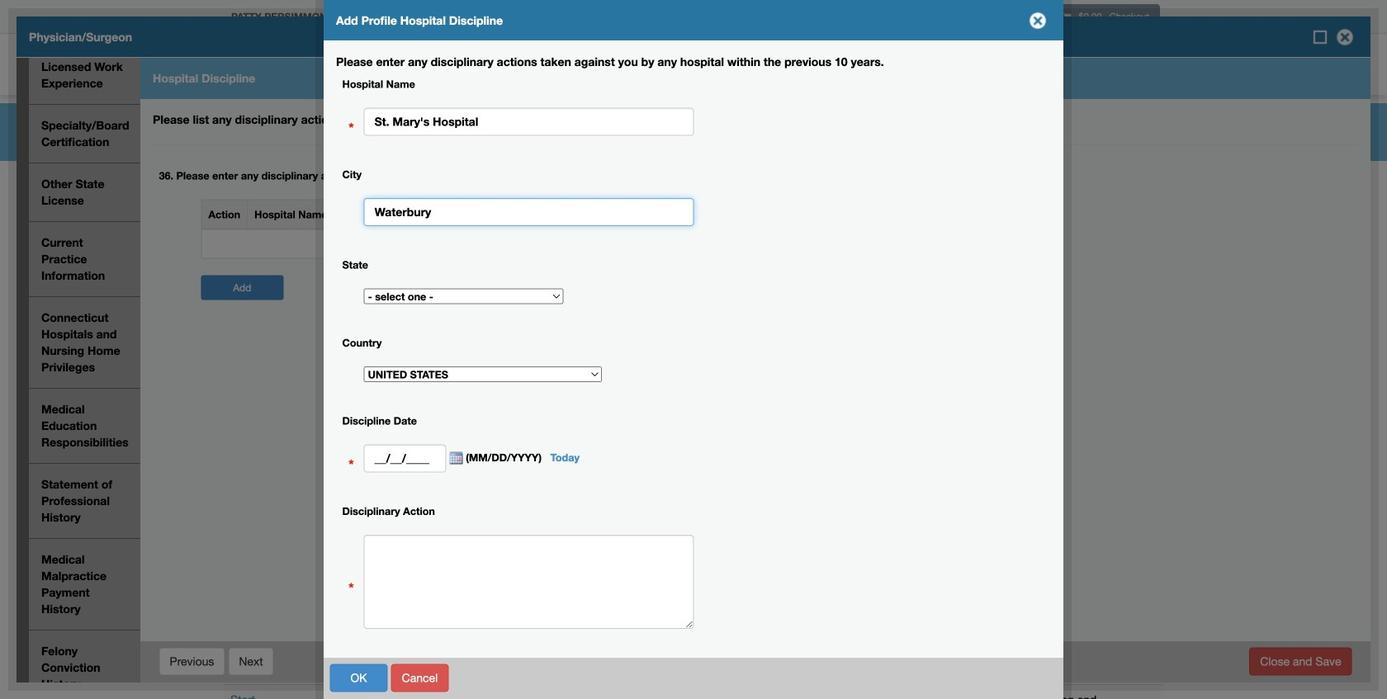 Task type: describe. For each thing, give the bounding box(es) containing it.
<b><center>state of connecticut<br>
 online elicense website</center></b> image
[[223, 37, 420, 64]]



Task type: locate. For each thing, give the bounding box(es) containing it.
None text field
[[364, 198, 694, 226], [364, 535, 694, 629], [364, 198, 694, 226], [364, 535, 694, 629]]

None text field
[[364, 108, 694, 136], [364, 445, 447, 473], [364, 108, 694, 136], [364, 445, 447, 473]]

close window image
[[1025, 7, 1052, 34]]

None image field
[[447, 452, 463, 465]]

close window image
[[1332, 24, 1359, 50]]

None button
[[159, 648, 225, 676], [228, 648, 274, 676], [1250, 648, 1353, 676], [330, 665, 388, 693], [391, 665, 449, 693], [159, 648, 225, 676], [228, 648, 274, 676], [1250, 648, 1353, 676], [330, 665, 388, 693], [391, 665, 449, 693]]

maximize/minimize image
[[1313, 29, 1329, 45]]



Task type: vqa. For each thing, say whether or not it's contained in the screenshot.
Password Field
no



